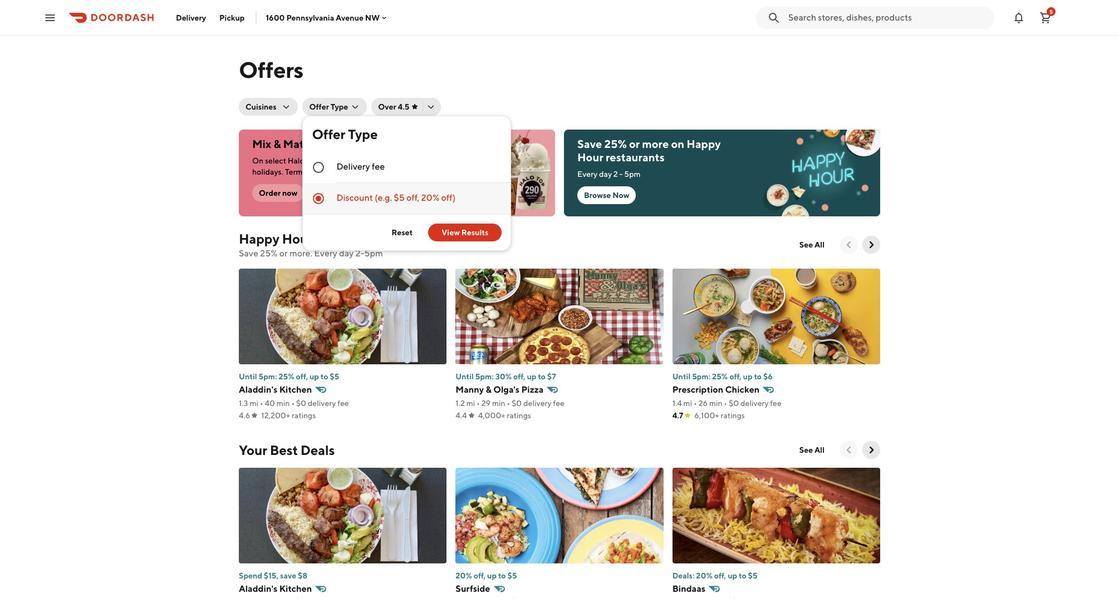Task type: vqa. For each thing, say whether or not it's contained in the screenshot.
the Nate
no



Task type: describe. For each thing, give the bounding box(es) containing it.
happy hour deals save 25% or more. every day 2-5pm
[[239, 231, 383, 259]]

reset
[[392, 228, 413, 237]]

4.5
[[398, 102, 410, 111]]

holidays.
[[252, 168, 283, 177]]

delivery button
[[169, 9, 213, 26]]

up right deals:
[[728, 572, 738, 581]]

offer type inside button
[[309, 102, 348, 111]]

$8
[[298, 572, 307, 581]]

type inside button
[[331, 102, 348, 111]]

1.4 mi • 26 min • $0 delivery fee
[[673, 399, 782, 408]]

25% inside "happy hour deals save 25% or more. every day 2-5pm"
[[260, 248, 278, 259]]

happy inside "happy hour deals save 25% or more. every day 2-5pm"
[[239, 231, 279, 247]]

see all for bindaas
[[800, 446, 825, 455]]

& for mix
[[274, 138, 281, 150]]

order now
[[259, 189, 298, 198]]

20% off, up to $5
[[456, 572, 517, 581]]

prescription
[[673, 385, 724, 395]]

$15,
[[264, 572, 279, 581]]

see for prescription chicken
[[800, 241, 813, 250]]

25% inside save 25% or more on happy hour restaurants
[[605, 138, 627, 150]]

delivery for prescription chicken
[[741, 399, 769, 408]]

all for bindaas
[[815, 446, 825, 455]]

40
[[265, 399, 275, 408]]

1.4
[[673, 399, 682, 408]]

$0 for chicken
[[729, 399, 739, 408]]

view results
[[442, 228, 489, 237]]

kitchen for manny & olga's pizza
[[279, 385, 312, 395]]

reset button
[[385, 224, 420, 242]]

5pm: for manny
[[476, 373, 494, 382]]

the
[[403, 157, 414, 165]]

offers
[[239, 57, 304, 83]]

until 5pm: 30% off, up to $7
[[456, 373, 556, 382]]

over 4.5
[[378, 102, 410, 111]]

Discount (e.g. $5 off, 20% off) radio
[[303, 183, 511, 214]]

view
[[442, 228, 460, 237]]

pickup button
[[213, 9, 251, 26]]

aladdin's for manny & olga's pizza
[[239, 385, 278, 395]]

to for power
[[340, 157, 347, 165]]

delivery for manny & olga's pizza
[[524, 399, 552, 408]]

29
[[482, 399, 491, 408]]

buy
[[326, 138, 346, 150]]

- for buy
[[319, 138, 324, 150]]

min for kitchen
[[277, 399, 290, 408]]

see all link for prescription chicken
[[793, 236, 832, 254]]

on
[[671, 138, 685, 150]]

0 vertical spatial day
[[599, 170, 612, 179]]

next button of carousel image for bindaas
[[866, 445, 877, 456]]

through
[[372, 157, 401, 165]]

2 • from the left
[[291, 399, 295, 408]]

$0 for &
[[512, 399, 522, 408]]

option group containing delivery fee
[[303, 152, 511, 214]]

until for prescription chicken
[[673, 373, 691, 382]]

$7
[[547, 373, 556, 382]]

1.3
[[239, 399, 248, 408]]

delivery fee
[[337, 162, 385, 172]]

apply
[[308, 168, 327, 177]]

save 25% or more on happy hour restaurants
[[578, 138, 721, 164]]

discount (e.g. $5 off, 20% off)
[[337, 193, 456, 203]]

deals for best
[[301, 443, 335, 458]]

- for 5pm
[[620, 170, 623, 179]]

browse now button
[[578, 187, 636, 204]]

$4
[[385, 138, 399, 150]]

view results button
[[428, 224, 502, 242]]

results
[[462, 228, 489, 237]]

4,000+
[[478, 412, 506, 421]]

to for $7
[[538, 373, 546, 382]]

min for chicken
[[710, 399, 723, 408]]

power
[[349, 157, 371, 165]]

12,200+
[[261, 412, 290, 421]]

prescription chicken
[[673, 385, 760, 395]]

deals: 20% off, up to $5
[[673, 572, 758, 581]]

mi for manny
[[467, 399, 475, 408]]

1 vertical spatial offer
[[312, 126, 345, 142]]

25% up 1.3 mi • 40 min • $0 delivery fee
[[279, 373, 294, 382]]

30%
[[496, 373, 512, 382]]

off, for until 5pm: 30% off, up to $7
[[514, 373, 526, 382]]

off, for discount (e.g. $5 off, 20% off)
[[407, 193, 420, 203]]

hour inside "happy hour deals save 25% or more. every day 2-5pm"
[[282, 231, 313, 247]]

cuisines
[[246, 102, 277, 111]]

manny
[[456, 385, 484, 395]]

order
[[259, 189, 281, 198]]

off, up surfside
[[474, 572, 486, 581]]

chicken
[[725, 385, 760, 395]]

12,200+ ratings
[[261, 412, 316, 421]]

save inside "happy hour deals save 25% or more. every day 2-5pm"
[[239, 248, 258, 259]]

nw
[[365, 13, 380, 22]]

5pm: for aladdin's
[[259, 373, 277, 382]]

select
[[265, 157, 286, 165]]

up for aladdin's kitchen
[[310, 373, 319, 382]]

now
[[613, 191, 630, 200]]

2 horizontal spatial 20%
[[696, 572, 713, 581]]

20% inside radio
[[421, 193, 440, 203]]

terms
[[285, 168, 306, 177]]

previous button of carousel image for bindaas
[[844, 445, 855, 456]]

order now button
[[252, 184, 304, 202]]

best
[[270, 443, 298, 458]]

until for manny & olga's pizza
[[456, 373, 474, 382]]

pickup
[[219, 13, 245, 22]]

more
[[642, 138, 669, 150]]

every inside "happy hour deals save 25% or more. every day 2-5pm"
[[314, 248, 337, 259]]

mi for aladdin's
[[250, 399, 258, 408]]

1 items, open order cart image
[[1039, 11, 1053, 24]]

day inside "happy hour deals save 25% or more. every day 2-5pm"
[[339, 248, 354, 259]]

delivery for delivery
[[176, 13, 206, 22]]

1600 pennsylvania avenue nw button
[[266, 13, 389, 22]]

1 • from the left
[[260, 399, 263, 408]]

aladdin's kitchen for manny & olga's pizza
[[239, 385, 312, 395]]

1.3 mi • 40 min • $0 delivery fee
[[239, 399, 349, 408]]

2
[[614, 170, 618, 179]]

4.7
[[673, 412, 684, 421]]

off, right deals:
[[714, 572, 726, 581]]

1 vertical spatial save
[[280, 572, 296, 581]]

deals:
[[673, 572, 695, 581]]

25% up prescription chicken
[[712, 373, 728, 382]]

next button of carousel image for prescription chicken
[[866, 240, 877, 251]]

off)
[[441, 193, 456, 203]]

over
[[378, 102, 396, 111]]

now
[[282, 189, 298, 198]]

up up surfside
[[487, 572, 497, 581]]

olga's
[[494, 385, 520, 395]]



Task type: locate. For each thing, give the bounding box(es) containing it.
see all for prescription chicken
[[800, 241, 825, 250]]

top
[[306, 157, 319, 165]]

off, for until 5pm: 25% off, up to $5
[[296, 373, 308, 382]]

$5
[[394, 193, 405, 203], [330, 373, 339, 382], [508, 572, 517, 581], [748, 572, 758, 581]]

previous button of carousel image for prescription chicken
[[844, 240, 855, 251]]

0 vertical spatial every
[[578, 170, 598, 179]]

pennsylvania
[[286, 13, 334, 22]]

to for $5
[[321, 373, 328, 382]]

0 horizontal spatial -
[[319, 138, 324, 150]]

0 horizontal spatial &
[[274, 138, 281, 150]]

1 mi from the left
[[250, 399, 258, 408]]

on select halo top pints to power through the holidays. terms apply
[[252, 157, 414, 177]]

1 vertical spatial happy
[[239, 231, 279, 247]]

3 • from the left
[[477, 399, 480, 408]]

fee for aladdin's kitchen
[[338, 399, 349, 408]]

& for manny
[[486, 385, 492, 395]]

off, right 30% on the left of the page
[[514, 373, 526, 382]]

(e.g.
[[375, 193, 392, 203]]

hour up every day 2 - 5pm
[[578, 151, 604, 164]]

ratings for kitchen
[[292, 412, 316, 421]]

mi right 1.3
[[250, 399, 258, 408]]

1 horizontal spatial delivery
[[524, 399, 552, 408]]

0 vertical spatial -
[[319, 138, 324, 150]]

1 horizontal spatial 5pm
[[625, 170, 641, 179]]

until up 1.3
[[239, 373, 257, 382]]

offer up mix & match - buy 2, save $4 at the top
[[309, 102, 329, 111]]

previous button of carousel image
[[844, 240, 855, 251], [844, 445, 855, 456]]

1 all from the top
[[815, 241, 825, 250]]

1 horizontal spatial happy
[[687, 138, 721, 150]]

more.
[[290, 248, 313, 259]]

ratings
[[292, 412, 316, 421], [507, 412, 531, 421], [721, 412, 745, 421]]

5
[[1050, 8, 1053, 15]]

save
[[578, 138, 602, 150], [239, 248, 258, 259]]

• left 40
[[260, 399, 263, 408]]

2 all from the top
[[815, 446, 825, 455]]

deals
[[316, 231, 350, 247], [301, 443, 335, 458]]

5pm inside "happy hour deals save 25% or more. every day 2-5pm"
[[364, 248, 383, 259]]

2-
[[356, 248, 364, 259]]

3 $0 from the left
[[729, 399, 739, 408]]

kitchen for surfside
[[279, 584, 312, 595]]

save
[[360, 138, 383, 150], [280, 572, 296, 581]]

20% left off)
[[421, 193, 440, 203]]

0 vertical spatial save
[[360, 138, 383, 150]]

0 vertical spatial offer
[[309, 102, 329, 111]]

see all link
[[793, 236, 832, 254], [793, 442, 832, 460]]

until up manny
[[456, 373, 474, 382]]

next button of carousel image
[[866, 240, 877, 251], [866, 445, 877, 456]]

• up 4,000+ ratings
[[507, 399, 510, 408]]

mi right 1.2
[[467, 399, 475, 408]]

3 5pm: from the left
[[692, 373, 711, 382]]

6 • from the left
[[724, 399, 728, 408]]

0 horizontal spatial hour
[[282, 231, 313, 247]]

delivery
[[308, 399, 336, 408], [524, 399, 552, 408], [741, 399, 769, 408]]

pizza
[[522, 385, 544, 395]]

spend
[[239, 572, 262, 581]]

2 5pm: from the left
[[476, 373, 494, 382]]

1 see all from the top
[[800, 241, 825, 250]]

0 horizontal spatial save
[[280, 572, 296, 581]]

min for &
[[492, 399, 506, 408]]

1 aladdin's kitchen from the top
[[239, 385, 312, 395]]

0 horizontal spatial $0
[[296, 399, 306, 408]]

3 min from the left
[[710, 399, 723, 408]]

option group
[[303, 152, 511, 214]]

1 until from the left
[[239, 373, 257, 382]]

notification bell image
[[1013, 11, 1026, 24]]

5 button
[[1035, 6, 1057, 29]]

2 see all link from the top
[[793, 442, 832, 460]]

0 horizontal spatial save
[[239, 248, 258, 259]]

off,
[[407, 193, 420, 203], [296, 373, 308, 382], [514, 373, 526, 382], [730, 373, 742, 382], [474, 572, 486, 581], [714, 572, 726, 581]]

4.6
[[239, 412, 250, 421]]

deals right best in the bottom left of the page
[[301, 443, 335, 458]]

4 • from the left
[[507, 399, 510, 408]]

2 ratings from the left
[[507, 412, 531, 421]]

mix
[[252, 138, 271, 150]]

type up buy
[[331, 102, 348, 111]]

hour up more.
[[282, 231, 313, 247]]

delivery down 2,
[[337, 162, 370, 172]]

0 vertical spatial save
[[578, 138, 602, 150]]

1 horizontal spatial mi
[[467, 399, 475, 408]]

• left the 29
[[477, 399, 480, 408]]

5 • from the left
[[694, 399, 697, 408]]

ratings for chicken
[[721, 412, 745, 421]]

1 horizontal spatial hour
[[578, 151, 604, 164]]

5pm: up 40
[[259, 373, 277, 382]]

every day 2 - 5pm
[[578, 170, 641, 179]]

$5 inside radio
[[394, 193, 405, 203]]

until up the prescription in the bottom right of the page
[[673, 373, 691, 382]]

20%
[[421, 193, 440, 203], [456, 572, 472, 581], [696, 572, 713, 581]]

6,100+
[[695, 412, 719, 421]]

kitchen
[[279, 385, 312, 395], [279, 584, 312, 595]]

0 horizontal spatial or
[[279, 248, 288, 259]]

happy right on
[[687, 138, 721, 150]]

0 vertical spatial type
[[331, 102, 348, 111]]

0 horizontal spatial mi
[[250, 399, 258, 408]]

browse now
[[584, 191, 630, 200]]

1 ratings from the left
[[292, 412, 316, 421]]

2 see all from the top
[[800, 446, 825, 455]]

aladdin's kitchen
[[239, 385, 312, 395], [239, 584, 312, 595]]

mi for prescription
[[684, 399, 692, 408]]

0 horizontal spatial ratings
[[292, 412, 316, 421]]

0 vertical spatial see all link
[[793, 236, 832, 254]]

20% up surfside
[[456, 572, 472, 581]]

3 until from the left
[[673, 373, 691, 382]]

mi right "1.4"
[[684, 399, 692, 408]]

0 vertical spatial see all
[[800, 241, 825, 250]]

open menu image
[[43, 11, 57, 24]]

1.2
[[456, 399, 465, 408]]

1 vertical spatial every
[[314, 248, 337, 259]]

every
[[578, 170, 598, 179], [314, 248, 337, 259]]

3 mi from the left
[[684, 399, 692, 408]]

• up 6,100+ ratings
[[724, 399, 728, 408]]

1 horizontal spatial ratings
[[507, 412, 531, 421]]

hour inside save 25% or more on happy hour restaurants
[[578, 151, 604, 164]]

0 vertical spatial happy
[[687, 138, 721, 150]]

aladdin's kitchen down spend $15, save $8
[[239, 584, 312, 595]]

2 horizontal spatial 5pm:
[[692, 373, 711, 382]]

0 vertical spatial hour
[[578, 151, 604, 164]]

0 vertical spatial &
[[274, 138, 281, 150]]

2 aladdin's from the top
[[239, 584, 278, 595]]

up for prescription chicken
[[743, 373, 753, 382]]

aladdin's for surfside
[[239, 584, 278, 595]]

fee
[[372, 162, 385, 172], [338, 399, 349, 408], [553, 399, 565, 408], [771, 399, 782, 408]]

1 horizontal spatial 5pm:
[[476, 373, 494, 382]]

1 5pm: from the left
[[259, 373, 277, 382]]

1 kitchen from the top
[[279, 385, 312, 395]]

delivery down pizza
[[524, 399, 552, 408]]

2 $0 from the left
[[512, 399, 522, 408]]

1600 pennsylvania avenue nw
[[266, 13, 380, 22]]

1 previous button of carousel image from the top
[[844, 240, 855, 251]]

2 kitchen from the top
[[279, 584, 312, 595]]

off, right (e.g.
[[407, 193, 420, 203]]

offer inside button
[[309, 102, 329, 111]]

discount
[[337, 193, 373, 203]]

1 horizontal spatial save
[[578, 138, 602, 150]]

your best deals link
[[239, 442, 335, 460]]

offer type down the offer type button at the left top of page
[[312, 126, 378, 142]]

0 horizontal spatial every
[[314, 248, 337, 259]]

until
[[239, 373, 257, 382], [456, 373, 474, 382], [673, 373, 691, 382]]

happy inside save 25% or more on happy hour restaurants
[[687, 138, 721, 150]]

2 mi from the left
[[467, 399, 475, 408]]

min right 40
[[277, 399, 290, 408]]

2 horizontal spatial delivery
[[741, 399, 769, 408]]

bindaas
[[673, 584, 706, 595]]

aladdin's down the spend
[[239, 584, 278, 595]]

all for prescription chicken
[[815, 241, 825, 250]]

day
[[599, 170, 612, 179], [339, 248, 354, 259]]

happy down the order
[[239, 231, 279, 247]]

browse
[[584, 191, 611, 200]]

0 vertical spatial aladdin's
[[239, 385, 278, 395]]

2 horizontal spatial $0
[[729, 399, 739, 408]]

1 horizontal spatial or
[[629, 138, 640, 150]]

see all link for bindaas
[[793, 442, 832, 460]]

2 horizontal spatial min
[[710, 399, 723, 408]]

type
[[331, 102, 348, 111], [348, 126, 378, 142]]

to for $6
[[754, 373, 762, 382]]

until 5pm: 25% off, up to $5
[[239, 373, 339, 382]]

1 vertical spatial delivery
[[337, 162, 370, 172]]

4,000+ ratings
[[478, 412, 531, 421]]

1 vertical spatial all
[[815, 446, 825, 455]]

deals inside "happy hour deals save 25% or more. every day 2-5pm"
[[316, 231, 350, 247]]

over 4.5 button
[[372, 98, 441, 116]]

kitchen down $8
[[279, 584, 312, 595]]

2 delivery from the left
[[524, 399, 552, 408]]

$0 for kitchen
[[296, 399, 306, 408]]

fee inside option
[[372, 162, 385, 172]]

deals down discount
[[316, 231, 350, 247]]

0 horizontal spatial 5pm:
[[259, 373, 277, 382]]

1 vertical spatial 5pm
[[364, 248, 383, 259]]

delivery for aladdin's kitchen
[[308, 399, 336, 408]]

surfside
[[456, 584, 490, 595]]

3 ratings from the left
[[721, 412, 745, 421]]

1 vertical spatial see
[[800, 446, 813, 455]]

1 see all link from the top
[[793, 236, 832, 254]]

0 vertical spatial deals
[[316, 231, 350, 247]]

halo
[[288, 157, 304, 165]]

Store search: begin typing to search for stores available on DoorDash text field
[[789, 11, 988, 24]]

restaurants
[[606, 151, 665, 164]]

0 vertical spatial offer type
[[309, 102, 348, 111]]

3 delivery from the left
[[741, 399, 769, 408]]

0 vertical spatial kitchen
[[279, 385, 312, 395]]

$0 down chicken at the bottom of page
[[729, 399, 739, 408]]

4.4
[[456, 412, 467, 421]]

1 vertical spatial &
[[486, 385, 492, 395]]

1 aladdin's from the top
[[239, 385, 278, 395]]

every right more.
[[314, 248, 337, 259]]

every up browse on the right of the page
[[578, 170, 598, 179]]

0 horizontal spatial delivery
[[308, 399, 336, 408]]

offer
[[309, 102, 329, 111], [312, 126, 345, 142]]

pints
[[321, 157, 338, 165]]

5pm: for prescription
[[692, 373, 711, 382]]

min right the 29
[[492, 399, 506, 408]]

5pm: up the prescription in the bottom right of the page
[[692, 373, 711, 382]]

save left $8
[[280, 572, 296, 581]]

up up 1.3 mi • 40 min • $0 delivery fee
[[310, 373, 319, 382]]

0 vertical spatial 5pm
[[625, 170, 641, 179]]

aladdin's kitchen up 40
[[239, 385, 312, 395]]

1 vertical spatial see all link
[[793, 442, 832, 460]]

or up restaurants at top
[[629, 138, 640, 150]]

-
[[319, 138, 324, 150], [620, 170, 623, 179]]

2 min from the left
[[492, 399, 506, 408]]

aladdin's up 40
[[239, 385, 278, 395]]

0 horizontal spatial happy
[[239, 231, 279, 247]]

$0 down olga's
[[512, 399, 522, 408]]

2 see from the top
[[800, 446, 813, 455]]

2 previous button of carousel image from the top
[[844, 445, 855, 456]]

0 vertical spatial all
[[815, 241, 825, 250]]

1 min from the left
[[277, 399, 290, 408]]

delivery for delivery fee
[[337, 162, 370, 172]]

offer left 2,
[[312, 126, 345, 142]]

2 until from the left
[[456, 373, 474, 382]]

1 vertical spatial save
[[239, 248, 258, 259]]

spend $15, save $8
[[239, 572, 307, 581]]

save inside save 25% or more on happy hour restaurants
[[578, 138, 602, 150]]

0 horizontal spatial 5pm
[[364, 248, 383, 259]]

1 vertical spatial -
[[620, 170, 623, 179]]

1.2 mi • 29 min • $0 delivery fee
[[456, 399, 565, 408]]

0 vertical spatial see
[[800, 241, 813, 250]]

manny & olga's pizza
[[456, 385, 544, 395]]

2 horizontal spatial until
[[673, 373, 691, 382]]

- right 2
[[620, 170, 623, 179]]

2 horizontal spatial mi
[[684, 399, 692, 408]]

deals for hour
[[316, 231, 350, 247]]

1 vertical spatial kitchen
[[279, 584, 312, 595]]

ratings down 1.4 mi • 26 min • $0 delivery fee
[[721, 412, 745, 421]]

2 horizontal spatial ratings
[[721, 412, 745, 421]]

0 horizontal spatial 20%
[[421, 193, 440, 203]]

up for manny & olga's pizza
[[527, 373, 537, 382]]

up up chicken at the bottom of page
[[743, 373, 753, 382]]

1 next button of carousel image from the top
[[866, 240, 877, 251]]

until for aladdin's kitchen
[[239, 373, 257, 382]]

0 vertical spatial previous button of carousel image
[[844, 240, 855, 251]]

6,100+ ratings
[[695, 412, 745, 421]]

25%
[[605, 138, 627, 150], [260, 248, 278, 259], [279, 373, 294, 382], [712, 373, 728, 382]]

hour
[[578, 151, 604, 164], [282, 231, 313, 247]]

off, inside radio
[[407, 193, 420, 203]]

1600
[[266, 13, 285, 22]]

1 vertical spatial next button of carousel image
[[866, 445, 877, 456]]

2 next button of carousel image from the top
[[866, 445, 877, 456]]

mi
[[250, 399, 258, 408], [467, 399, 475, 408], [684, 399, 692, 408]]

fee for prescription chicken
[[771, 399, 782, 408]]

1 vertical spatial offer type
[[312, 126, 378, 142]]

until 5pm: 25% off, up to $6
[[673, 373, 773, 382]]

1 horizontal spatial $0
[[512, 399, 522, 408]]

day left 2
[[599, 170, 612, 179]]

mix & match - buy 2, save $4
[[252, 138, 399, 150]]

25% up restaurants at top
[[605, 138, 627, 150]]

25% left more.
[[260, 248, 278, 259]]

offer type button
[[303, 98, 367, 116]]

delivery down chicken at the bottom of page
[[741, 399, 769, 408]]

1 delivery from the left
[[308, 399, 336, 408]]

to
[[340, 157, 347, 165], [321, 373, 328, 382], [538, 373, 546, 382], [754, 373, 762, 382], [498, 572, 506, 581], [739, 572, 747, 581]]

2 aladdin's kitchen from the top
[[239, 584, 312, 595]]

see
[[800, 241, 813, 250], [800, 446, 813, 455]]

1 horizontal spatial &
[[486, 385, 492, 395]]

1 vertical spatial or
[[279, 248, 288, 259]]

1 horizontal spatial delivery
[[337, 162, 370, 172]]

0 horizontal spatial day
[[339, 248, 354, 259]]

1 horizontal spatial save
[[360, 138, 383, 150]]

fee for manny & olga's pizza
[[553, 399, 565, 408]]

0 vertical spatial or
[[629, 138, 640, 150]]

type up power
[[348, 126, 378, 142]]

ratings for &
[[507, 412, 531, 421]]

1 horizontal spatial day
[[599, 170, 612, 179]]

see for bindaas
[[800, 446, 813, 455]]

aladdin's kitchen for surfside
[[239, 584, 312, 595]]

avenue
[[336, 13, 364, 22]]

• up '12,200+ ratings'
[[291, 399, 295, 408]]

1 vertical spatial aladdin's kitchen
[[239, 584, 312, 595]]

5pm
[[625, 170, 641, 179], [364, 248, 383, 259]]

to inside the "on select halo top pints to power through the holidays. terms apply"
[[340, 157, 347, 165]]

26
[[699, 399, 708, 408]]

up up pizza
[[527, 373, 537, 382]]

0 horizontal spatial until
[[239, 373, 257, 382]]

$6
[[764, 373, 773, 382]]

or inside "happy hour deals save 25% or more. every day 2-5pm"
[[279, 248, 288, 259]]

cuisines button
[[239, 98, 298, 116]]

0 vertical spatial delivery
[[176, 13, 206, 22]]

1 vertical spatial aladdin's
[[239, 584, 278, 595]]

1 horizontal spatial -
[[620, 170, 623, 179]]

5pm: left 30% on the left of the page
[[476, 373, 494, 382]]

offer type up mix & match - buy 2, save $4 at the top
[[309, 102, 348, 111]]

on
[[252, 157, 264, 165]]

1 vertical spatial type
[[348, 126, 378, 142]]

your
[[239, 443, 267, 458]]

1 $0 from the left
[[296, 399, 306, 408]]

- left buy
[[319, 138, 324, 150]]

$0 up '12,200+ ratings'
[[296, 399, 306, 408]]

save left more.
[[239, 248, 258, 259]]

1 vertical spatial previous button of carousel image
[[844, 445, 855, 456]]

1 horizontal spatial every
[[578, 170, 598, 179]]

delivery up '12,200+ ratings'
[[308, 399, 336, 408]]

match
[[283, 138, 316, 150]]

0 vertical spatial aladdin's kitchen
[[239, 385, 312, 395]]

up
[[310, 373, 319, 382], [527, 373, 537, 382], [743, 373, 753, 382], [487, 572, 497, 581], [728, 572, 738, 581]]

2,
[[348, 138, 358, 150]]

1 horizontal spatial until
[[456, 373, 474, 382]]

1 vertical spatial hour
[[282, 231, 313, 247]]

delivery inside button
[[176, 13, 206, 22]]

or inside save 25% or more on happy hour restaurants
[[629, 138, 640, 150]]

1 see from the top
[[800, 241, 813, 250]]

& up the 29
[[486, 385, 492, 395]]

1 vertical spatial see all
[[800, 446, 825, 455]]

or left more.
[[279, 248, 288, 259]]

delivery left pickup button
[[176, 13, 206, 22]]

off, for until 5pm: 25% off, up to $6
[[730, 373, 742, 382]]

1 horizontal spatial min
[[492, 399, 506, 408]]

ratings down 1.3 mi • 40 min • $0 delivery fee
[[292, 412, 316, 421]]

delivery inside option
[[337, 162, 370, 172]]

off, up chicken at the bottom of page
[[730, 373, 742, 382]]

ratings down "1.2 mi • 29 min • $0 delivery fee"
[[507, 412, 531, 421]]

save right 2,
[[360, 138, 383, 150]]

1 horizontal spatial 20%
[[456, 572, 472, 581]]

happy
[[687, 138, 721, 150], [239, 231, 279, 247]]

0 horizontal spatial delivery
[[176, 13, 206, 22]]

$0
[[296, 399, 306, 408], [512, 399, 522, 408], [729, 399, 739, 408]]

deals inside 'your best deals' link
[[301, 443, 335, 458]]

& right mix
[[274, 138, 281, 150]]

kitchen up 1.3 mi • 40 min • $0 delivery fee
[[279, 385, 312, 395]]

save up every day 2 - 5pm
[[578, 138, 602, 150]]

min right 26
[[710, 399, 723, 408]]

1 vertical spatial deals
[[301, 443, 335, 458]]

20% up bindaas
[[696, 572, 713, 581]]

• left 26
[[694, 399, 697, 408]]

off, up 1.3 mi • 40 min • $0 delivery fee
[[296, 373, 308, 382]]

1 vertical spatial day
[[339, 248, 354, 259]]

0 vertical spatial next button of carousel image
[[866, 240, 877, 251]]

Delivery fee radio
[[303, 152, 511, 183]]

&
[[274, 138, 281, 150], [486, 385, 492, 395]]

0 horizontal spatial min
[[277, 399, 290, 408]]

day left 2-
[[339, 248, 354, 259]]



